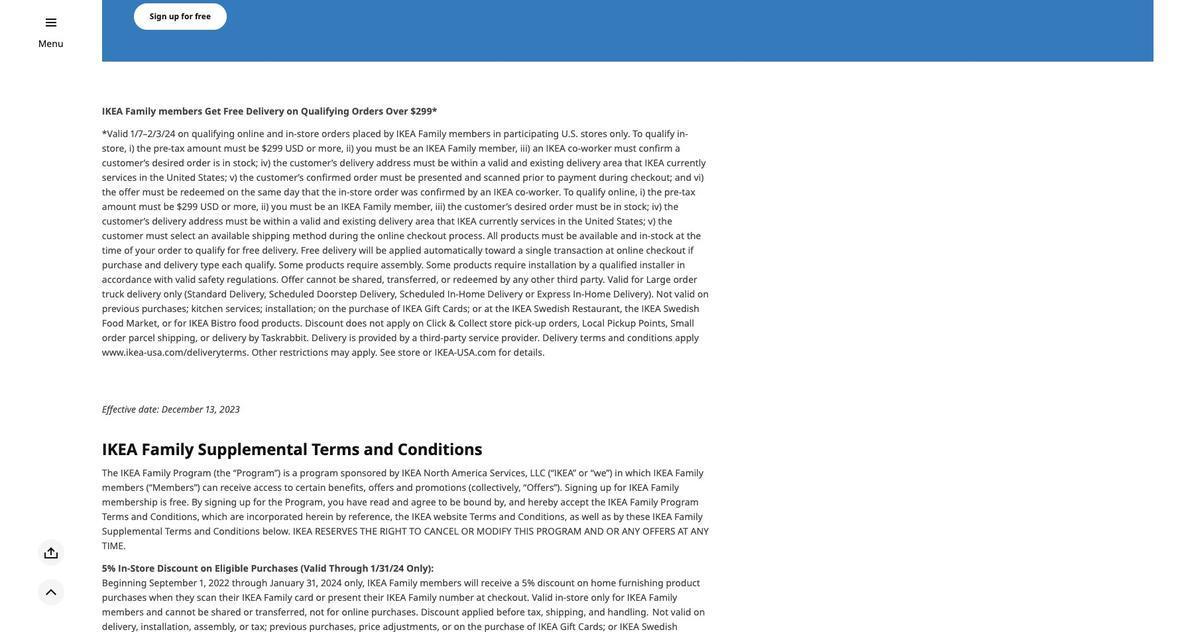 Task type: locate. For each thing, give the bounding box(es) containing it.
must down offer
[[139, 200, 161, 213]]

conditions
[[398, 438, 482, 460], [213, 525, 260, 538]]

during up online,
[[599, 171, 628, 184]]

shipping, inside 5% in-store discount on eligible purchases (valid through 1/31/24 only): beginning september 1, 2022 through january 31, 2024 only, ikea family members will receive a 5% discount on home furnishing product purchases when they scan their ikea family card or present their ikea family number at checkout. valid in-store only for ikea family members and cannot be shared or transferred, not for online purchases. discount applied before tax, shipping, and handling.  not valid on delivery, installation, assembly, or tax; previous purchases, price adjustments, or on the purchase of ikea gift cards; or ikea swed
[[546, 606, 586, 619]]

a inside 5% in-store discount on eligible purchases (valid through 1/31/24 only): beginning september 1, 2022 through january 31, 2024 only, ikea family members will receive a 5% discount on home furnishing product purchases when they scan their ikea family card or present their ikea family number at checkout. valid in-store only for ikea family members and cannot be shared or transferred, not for online purchases. discount applied before tax, shipping, and handling.  not valid on delivery, installation, assembly, or tax; previous purchases, price adjustments, or on the purchase of ikea gift cards; or ikea swed
[[514, 577, 519, 590]]

("ikea"
[[548, 467, 576, 480]]

present
[[328, 592, 361, 604]]

products up 'doorstep'
[[306, 258, 344, 271]]

for down the access
[[253, 496, 266, 509]]

this
[[514, 525, 534, 538]]

0 horizontal spatial some
[[279, 258, 303, 271]]

conditions, down "hereby"
[[518, 511, 567, 523]]

co- down prior
[[515, 186, 528, 198]]

1 vertical spatial stock;
[[624, 200, 649, 213]]

1 vertical spatial united
[[585, 215, 614, 227]]

0 vertical spatial states;
[[198, 171, 227, 184]]

0 horizontal spatial ii)
[[261, 200, 269, 213]]

delivery, down shared,
[[360, 288, 397, 300]]

members inside *valid 1/7–2/3/24 on qualifying online and in-store orders placed by ikea family members in participating u.s. stores only. to qualify in- store, i) the pre-tax amount must be $299 usd or more, ii) you must be an ikea family member, iii) an ikea co-worker must confirm a customer's desired order is in stock; iv) the customer's delivery address must be within a valid and existing delivery area that ikea currently services in the united states; v) the customer's confirmed order must be presented and scanned prior to payment during checkout; and vi) the offer must be redeemed on the same day that the in-store order was confirmed by an ikea co-worker. to qualify online, i) the pre-tax amount must be $299 usd or more, ii) you must be an ikea family member, iii) the customer's desired order must be in stock; iv) the customer's delivery address must be within a valid and existing delivery area that ikea currently services in the united states; v) the customer must select an available shipping method during the online checkout process. all products must be available and in-stock at the time of your order to qualify for free delivery. free delivery will be applied automatically toward a single transaction at online checkout if purchase and delivery type each qualify. some products require assembly. some products require installation by a qualified installer in accordance with valid safety regulations. offer cannot be shared, transferred, or redeemed by any other third party. valid for large order truck delivery only (standard delivery, scheduled doorstep delivery, scheduled in-home delivery or express in-home delivery). not valid on previous purchases; kitchen services; installation; on the purchase of ikea gift cards; or at the ikea swedish restaurant, the ikea swedish food market, or for ikea bistro food products. discount does not apply on click & collect store pick-up orders, local pickup points, small order parcel shipping, or delivery by taskrabbit. delivery is provided by a third-party service provider. delivery terms and conditions apply www.ikea-usa.com/deliveryterms. other restrictions may apply. see store or ikea-usa.com for details.
[[449, 127, 491, 140]]

orders,
[[549, 317, 580, 329]]

1 horizontal spatial co-
[[568, 142, 581, 154]]

pre-
[[154, 142, 171, 154], [664, 186, 682, 198]]

online
[[237, 127, 264, 140], [377, 229, 404, 242], [616, 244, 644, 256], [342, 606, 369, 619]]

1 horizontal spatial conditions,
[[518, 511, 567, 523]]

tax down 1/7–2/3/24
[[171, 142, 185, 154]]

not
[[656, 288, 672, 300], [652, 606, 668, 619]]

at inside 5% in-store discount on eligible purchases (valid through 1/31/24 only): beginning september 1, 2022 through january 31, 2024 only, ikea family members will receive a 5% discount on home furnishing product purchases when they scan their ikea family card or present their ikea family number at checkout. valid in-store only for ikea family members and cannot be shared or transferred, not for online purchases. discount applied before tax, shipping, and handling.  not valid on delivery, installation, assembly, or tax; previous purchases, price adjustments, or on the purchase of ikea gift cards; or ikea swed
[[476, 592, 485, 604]]

0 vertical spatial confirmed
[[306, 171, 351, 184]]

1 as from the left
[[570, 511, 579, 523]]

area down worker
[[603, 156, 622, 169]]

previous down truck
[[102, 302, 139, 315]]

not up provided
[[369, 317, 384, 329]]

0 horizontal spatial you
[[271, 200, 287, 213]]

receive
[[220, 482, 251, 494], [481, 577, 512, 590]]

membership
[[102, 496, 158, 509]]

1 horizontal spatial valid
[[608, 273, 629, 286]]

2 or from the left
[[606, 525, 619, 538]]

installation;
[[265, 302, 316, 315]]

1 vertical spatial receive
[[481, 577, 512, 590]]

1 vertical spatial valid
[[532, 592, 553, 604]]

1 horizontal spatial swedish
[[663, 302, 699, 315]]

delivery).
[[613, 288, 654, 300]]

llc
[[530, 467, 546, 480]]

that up process.
[[437, 215, 455, 227]]

1 vertical spatial iii)
[[435, 200, 445, 213]]

your
[[135, 244, 155, 256]]

0 horizontal spatial discount
[[157, 562, 198, 575]]

store,
[[102, 142, 127, 154]]

customer's up "same"
[[256, 171, 304, 184]]

1 horizontal spatial which
[[625, 467, 651, 480]]

united down 1/7–2/3/24
[[166, 171, 196, 184]]

0 horizontal spatial scheduled
[[269, 288, 314, 300]]

0 horizontal spatial to
[[564, 186, 574, 198]]

usd down the ikea family members get free delivery on qualifying orders over $299*
[[285, 142, 304, 154]]

members up membership
[[102, 482, 144, 494]]

and down the by,
[[499, 511, 515, 523]]

applied
[[389, 244, 421, 256], [462, 606, 494, 619]]

members
[[158, 105, 202, 117], [449, 127, 491, 140], [102, 482, 144, 494], [420, 577, 462, 590], [102, 606, 144, 619]]

redeemed up the select
[[180, 186, 225, 198]]

which right "we")
[[625, 467, 651, 480]]

2 available from the left
[[579, 229, 618, 242]]

bound
[[463, 496, 492, 509]]

usa.com
[[457, 346, 496, 358]]

their up "shared"
[[219, 592, 240, 604]]

desired down 'worker.'
[[514, 200, 547, 213]]

apply.
[[352, 346, 378, 358]]

1 horizontal spatial applied
[[462, 606, 494, 619]]

valid right with
[[175, 273, 196, 286]]

require
[[347, 258, 378, 271], [494, 258, 526, 271]]

1 horizontal spatial usd
[[285, 142, 304, 154]]

1 horizontal spatial existing
[[530, 156, 564, 169]]

1 horizontal spatial not
[[369, 317, 384, 329]]

free.
[[169, 496, 189, 509]]

0 horizontal spatial applied
[[389, 244, 421, 256]]

amount down "qualifying"
[[187, 142, 221, 154]]

up inside *valid 1/7–2/3/24 on qualifying online and in-store orders placed by ikea family members in participating u.s. stores only. to qualify in- store, i) the pre-tax amount must be $299 usd or more, ii) you must be an ikea family member, iii) an ikea co-worker must confirm a customer's desired order is in stock; iv) the customer's delivery address must be within a valid and existing delivery area that ikea currently services in the united states; v) the customer's confirmed order must be presented and scanned prior to payment during checkout; and vi) the offer must be redeemed on the same day that the in-store order was confirmed by an ikea co-worker. to qualify online, i) the pre-tax amount must be $299 usd or more, ii) you must be an ikea family member, iii) the customer's desired order must be in stock; iv) the customer's delivery address must be within a valid and existing delivery area that ikea currently services in the united states; v) the customer must select an available shipping method during the online checkout process. all products must be available and in-stock at the time of your order to qualify for free delivery. free delivery will be applied automatically toward a single transaction at online checkout if purchase and delivery type each qualify. some products require assembly. some products require installation by a qualified installer in accordance with valid safety regulations. offer cannot be shared, transferred, or redeemed by any other third party. valid for large order truck delivery only (standard delivery, scheduled doorstep delivery, scheduled in-home delivery or express in-home delivery). not valid on previous purchases; kitchen services; installation; on the purchase of ikea gift cards; or at the ikea swedish restaurant, the ikea swedish food market, or for ikea bistro food products. discount does not apply on click & collect store pick-up orders, local pickup points, small order parcel shipping, or delivery by taskrabbit. delivery is provided by a third-party service provider. delivery terms and conditions apply www.ikea-usa.com/deliveryterms. other restrictions may apply. see store or ikea-usa.com for details.
[[535, 317, 546, 329]]

0 horizontal spatial available
[[211, 229, 250, 242]]

require up shared,
[[347, 258, 378, 271]]

tax
[[171, 142, 185, 154], [682, 186, 695, 198]]

receive inside the ikea family program (the "program") is a program sponsored by ikea north america services, llc ("ikea" or "we") in which ikea family members ("members") can receive access to certain benefits, offers and promotions (collectively, "offers"). signing up for ikea family membership is free. by signing up for the program, you have read and agree to be bound by, and hereby accept the ikea family program terms and conditions, which are incorporated herein by reference, the ikea website terms and conditions, as well as by these ikea family supplemental terms and conditions below. ikea reserves the right to cancel or modify this program and or any offers at any time.
[[220, 482, 251, 494]]

placed
[[352, 127, 381, 140]]

scanned
[[484, 171, 520, 184]]

you inside the ikea family program (the "program") is a program sponsored by ikea north america services, llc ("ikea" or "we") in which ikea family members ("members") can receive access to certain benefits, offers and promotions (collectively, "offers"). signing up for ikea family membership is free. by signing up for the program, you have read and agree to be bound by, and hereby accept the ikea family program terms and conditions, which are incorporated herein by reference, the ikea website terms and conditions, as well as by these ikea family supplemental terms and conditions below. ikea reserves the right to cancel or modify this program and or any offers at any time.
[[328, 496, 344, 509]]

all
[[487, 229, 498, 242]]

0 horizontal spatial pre-
[[154, 142, 171, 154]]

1 horizontal spatial cards;
[[578, 621, 605, 632]]

their
[[219, 592, 240, 604], [364, 592, 384, 604]]

1 vertical spatial not
[[310, 606, 324, 619]]

member, up scanned
[[479, 142, 518, 154]]

services,
[[490, 467, 528, 480]]

0 horizontal spatial previous
[[102, 302, 139, 315]]

during right method at left top
[[329, 229, 358, 242]]

store inside 5% in-store discount on eligible purchases (valid through 1/31/24 only): beginning september 1, 2022 through january 31, 2024 only, ikea family members will receive a 5% discount on home furnishing product purchases when they scan their ikea family card or present their ikea family number at checkout. valid in-store only for ikea family members and cannot be shared or transferred, not for online purchases. discount applied before tax, shipping, and handling.  not valid on delivery, installation, assembly, or tax; previous purchases, price adjustments, or on the purchase of ikea gift cards; or ikea swed
[[566, 592, 589, 604]]

see
[[380, 346, 396, 358]]

1 horizontal spatial cannot
[[306, 273, 336, 286]]

1 or from the left
[[461, 525, 474, 538]]

must right offer
[[142, 186, 164, 198]]

0 horizontal spatial stock;
[[233, 156, 258, 169]]

store right see
[[398, 346, 420, 358]]

checkout;
[[630, 171, 672, 184]]

applied inside 5% in-store discount on eligible purchases (valid through 1/31/24 only): beginning september 1, 2022 through january 31, 2024 only, ikea family members will receive a 5% discount on home furnishing product purchases when they scan their ikea family card or present their ikea family number at checkout. valid in-store only for ikea family members and cannot be shared or transferred, not for online purchases. discount applied before tax, shipping, and handling.  not valid on delivery, installation, assembly, or tax; previous purchases, price adjustments, or on the purchase of ikea gift cards; or ikea swed
[[462, 606, 494, 619]]

states; down online,
[[617, 215, 646, 227]]

valid up small
[[675, 288, 695, 300]]

third-
[[420, 331, 443, 344]]

more,
[[318, 142, 344, 154], [233, 200, 259, 213]]

or right and
[[606, 525, 619, 538]]

1 delivery, from the left
[[229, 288, 267, 300]]

qualify
[[645, 127, 675, 140], [576, 186, 605, 198], [195, 244, 225, 256]]

shipping,
[[157, 331, 198, 344], [546, 606, 586, 619]]

gift up click
[[424, 302, 440, 315]]

1 horizontal spatial apply
[[675, 331, 699, 344]]

and up sponsored
[[364, 438, 394, 460]]

swedish down express
[[534, 302, 570, 315]]

apply
[[386, 317, 410, 329], [675, 331, 699, 344]]

gift inside 5% in-store discount on eligible purchases (valid through 1/31/24 only): beginning september 1, 2022 through january 31, 2024 only, ikea family members will receive a 5% discount on home furnishing product purchases when they scan their ikea family card or present their ikea family number at checkout. valid in-store only for ikea family members and cannot be shared or transferred, not for online purchases. discount applied before tax, shipping, and handling.  not valid on delivery, installation, assembly, or tax; previous purchases, price adjustments, or on the purchase of ikea gift cards; or ikea swed
[[560, 621, 576, 632]]

v) up stock on the top of the page
[[648, 215, 656, 227]]

large
[[646, 273, 671, 286]]

0 vertical spatial 5%
[[102, 562, 116, 575]]

address
[[376, 156, 411, 169], [189, 215, 223, 227]]

1 horizontal spatial redeemed
[[453, 273, 498, 286]]

or down the website
[[461, 525, 474, 538]]

0 vertical spatial address
[[376, 156, 411, 169]]

1 vertical spatial purchase
[[349, 302, 389, 315]]

1 horizontal spatial any
[[691, 525, 709, 538]]

1 vertical spatial v)
[[648, 215, 656, 227]]

gift inside *valid 1/7–2/3/24 on qualifying online and in-store orders placed by ikea family members in participating u.s. stores only. to qualify in- store, i) the pre-tax amount must be $299 usd or more, ii) you must be an ikea family member, iii) an ikea co-worker must confirm a customer's desired order is in stock; iv) the customer's delivery address must be within a valid and existing delivery area that ikea currently services in the united states; v) the customer's confirmed order must be presented and scanned prior to payment during checkout; and vi) the offer must be redeemed on the same day that the in-store order was confirmed by an ikea co-worker. to qualify online, i) the pre-tax amount must be $299 usd or more, ii) you must be an ikea family member, iii) the customer's desired order must be in stock; iv) the customer's delivery address must be within a valid and existing delivery area that ikea currently services in the united states; v) the customer must select an available shipping method during the online checkout process. all products must be available and in-stock at the time of your order to qualify for free delivery. free delivery will be applied automatically toward a single transaction at online checkout if purchase and delivery type each qualify. some products require assembly. some products require installation by a qualified installer in accordance with valid safety regulations. offer cannot be shared, transferred, or redeemed by any other third party. valid for large order truck delivery only (standard delivery, scheduled doorstep delivery, scheduled in-home delivery or express in-home delivery). not valid on previous purchases; kitchen services; installation; on the purchase of ikea gift cards; or at the ikea swedish restaurant, the ikea swedish food market, or for ikea bistro food products. discount does not apply on click & collect store pick-up orders, local pickup points, small order parcel shipping, or delivery by taskrabbit. delivery is provided by a third-party service provider. delivery terms and conditions apply www.ikea-usa.com/deliveryterms. other restrictions may apply. see store or ikea-usa.com for details.
[[424, 302, 440, 315]]

0 horizontal spatial qualify
[[195, 244, 225, 256]]

2 vertical spatial you
[[328, 496, 344, 509]]

0 vertical spatial that
[[625, 156, 642, 169]]

0 horizontal spatial supplemental
[[102, 525, 162, 538]]

cards; inside 5% in-store discount on eligible purchases (valid through 1/31/24 only): beginning september 1, 2022 through january 31, 2024 only, ikea family members will receive a 5% discount on home furnishing product purchases when they scan their ikea family card or present their ikea family number at checkout. valid in-store only for ikea family members and cannot be shared or transferred, not for online purchases. discount applied before tax, shipping, and handling.  not valid on delivery, installation, assembly, or tax; previous purchases, price adjustments, or on the purchase of ikea gift cards; or ikea swed
[[578, 621, 605, 632]]

confirmed down "presented"
[[420, 186, 465, 198]]

2 vertical spatial of
[[527, 621, 536, 632]]

by,
[[494, 496, 506, 509]]

for inside button
[[181, 11, 193, 22]]

at up collect
[[484, 302, 493, 315]]

to down payment
[[564, 186, 574, 198]]

"we")
[[590, 467, 612, 480]]

by down food
[[249, 331, 259, 344]]

cannot up 'doorstep'
[[306, 273, 336, 286]]

valid down product
[[671, 606, 691, 619]]

1 horizontal spatial to
[[633, 127, 643, 140]]

home up restaurant,
[[584, 288, 611, 300]]

must up single
[[542, 229, 564, 242]]

1 horizontal spatial services
[[520, 215, 555, 227]]

currently up "vi)"
[[667, 156, 706, 169]]

1 any from the left
[[622, 525, 640, 538]]

valid down the qualified
[[608, 273, 629, 286]]

products up single
[[500, 229, 539, 242]]

1 vertical spatial program
[[661, 496, 699, 509]]

2 horizontal spatial qualify
[[645, 127, 675, 140]]

and right offers
[[396, 482, 413, 494]]

home
[[591, 577, 616, 590]]

0 vertical spatial receive
[[220, 482, 251, 494]]

1 horizontal spatial free
[[242, 244, 260, 256]]

1 vertical spatial desired
[[514, 200, 547, 213]]

qualify.
[[245, 258, 276, 271]]

1 horizontal spatial require
[[494, 258, 526, 271]]

qualifying
[[301, 105, 349, 117]]

store
[[297, 127, 319, 140], [350, 186, 372, 198], [490, 317, 512, 329], [398, 346, 420, 358], [566, 592, 589, 604]]

5% up beginning
[[102, 562, 116, 575]]

program
[[173, 467, 211, 480], [661, 496, 699, 509]]

for up "purchases,"
[[327, 606, 339, 619]]

1 vertical spatial previous
[[269, 621, 307, 632]]

1 horizontal spatial in-
[[447, 288, 459, 300]]

1 vertical spatial apply
[[675, 331, 699, 344]]

you down placed
[[356, 142, 372, 154]]

1 horizontal spatial area
[[603, 156, 622, 169]]

must down placed
[[375, 142, 397, 154]]

within up the shipping
[[263, 215, 290, 227]]

0 horizontal spatial apply
[[386, 317, 410, 329]]

1 horizontal spatial some
[[426, 258, 451, 271]]

within
[[451, 156, 478, 169], [263, 215, 290, 227]]

iv) up stock on the top of the page
[[652, 200, 662, 213]]

transferred, inside *valid 1/7–2/3/24 on qualifying online and in-store orders placed by ikea family members in participating u.s. stores only. to qualify in- store, i) the pre-tax amount must be $299 usd or more, ii) you must be an ikea family member, iii) an ikea co-worker must confirm a customer's desired order is in stock; iv) the customer's delivery address must be within a valid and existing delivery area that ikea currently services in the united states; v) the customer's confirmed order must be presented and scanned prior to payment during checkout; and vi) the offer must be redeemed on the same day that the in-store order was confirmed by an ikea co-worker. to qualify online, i) the pre-tax amount must be $299 usd or more, ii) you must be an ikea family member, iii) the customer's desired order must be in stock; iv) the customer's delivery address must be within a valid and existing delivery area that ikea currently services in the united states; v) the customer must select an available shipping method during the online checkout process. all products must be available and in-stock at the time of your order to qualify for free delivery. free delivery will be applied automatically toward a single transaction at online checkout if purchase and delivery type each qualify. some products require assembly. some products require installation by a qualified installer in accordance with valid safety regulations. offer cannot be shared, transferred, or redeemed by any other third party. valid for large order truck delivery only (standard delivery, scheduled doorstep delivery, scheduled in-home delivery or express in-home delivery). not valid on previous purchases; kitchen services; installation; on the purchase of ikea gift cards; or at the ikea swedish restaurant, the ikea swedish food market, or for ikea bistro food products. discount does not apply on click & collect store pick-up orders, local pickup points, small order parcel shipping, or delivery by taskrabbit. delivery is provided by a third-party service provider. delivery terms and conditions apply www.ikea-usa.com/deliveryterms. other restrictions may apply. see store or ikea-usa.com for details.
[[387, 273, 439, 286]]

applied down 'number'
[[462, 606, 494, 619]]

safety
[[198, 273, 224, 286]]

products down automatically
[[453, 258, 492, 271]]

1 horizontal spatial iii)
[[520, 142, 530, 154]]

to
[[546, 171, 555, 184], [184, 244, 193, 256], [284, 482, 293, 494], [438, 496, 447, 509]]

party.
[[580, 273, 605, 286]]

2 delivery, from the left
[[360, 288, 397, 300]]

only):
[[406, 562, 434, 575]]

store left "orders"
[[297, 127, 319, 140]]

1 vertical spatial more,
[[233, 200, 259, 213]]

2 vertical spatial discount
[[421, 606, 459, 619]]

customer's down store,
[[102, 156, 150, 169]]

transaction
[[554, 244, 603, 256]]

is down "qualifying"
[[213, 156, 220, 169]]

1 horizontal spatial you
[[328, 496, 344, 509]]

offer
[[119, 186, 140, 198]]

only inside *valid 1/7–2/3/24 on qualifying online and in-store orders placed by ikea family members in participating u.s. stores only. to qualify in- store, i) the pre-tax amount must be $299 usd or more, ii) you must be an ikea family member, iii) an ikea co-worker must confirm a customer's desired order is in stock; iv) the customer's delivery address must be within a valid and existing delivery area that ikea currently services in the united states; v) the customer's confirmed order must be presented and scanned prior to payment during checkout; and vi) the offer must be redeemed on the same day that the in-store order was confirmed by an ikea co-worker. to qualify online, i) the pre-tax amount must be $299 usd or more, ii) you must be an ikea family member, iii) the customer's desired order must be in stock; iv) the customer's delivery address must be within a valid and existing delivery area that ikea currently services in the united states; v) the customer must select an available shipping method during the online checkout process. all products must be available and in-stock at the time of your order to qualify for free delivery. free delivery will be applied automatically toward a single transaction at online checkout if purchase and delivery type each qualify. some products require assembly. some products require installation by a qualified installer in accordance with valid safety regulations. offer cannot be shared, transferred, or redeemed by any other third party. valid for large order truck delivery only (standard delivery, scheduled doorstep delivery, scheduled in-home delivery or express in-home delivery). not valid on previous purchases; kitchen services; installation; on the purchase of ikea gift cards; or at the ikea swedish restaurant, the ikea swedish food market, or for ikea bistro food products. discount does not apply on click & collect store pick-up orders, local pickup points, small order parcel shipping, or delivery by taskrabbit. delivery is provided by a third-party service provider. delivery terms and conditions apply www.ikea-usa.com/deliveryterms. other restrictions may apply. see store or ikea-usa.com for details.
[[163, 288, 182, 300]]

transferred, inside 5% in-store discount on eligible purchases (valid through 1/31/24 only): beginning september 1, 2022 through january 31, 2024 only, ikea family members will receive a 5% discount on home furnishing product purchases when they scan their ikea family card or present their ikea family number at checkout. valid in-store only for ikea family members and cannot be shared or transferred, not for online purchases. discount applied before tax, shipping, and handling.  not valid on delivery, installation, assembly, or tax; previous purchases, price adjustments, or on the purchase of ikea gift cards; or ikea swed
[[255, 606, 307, 619]]

2023
[[220, 403, 240, 415]]

if
[[688, 244, 694, 256]]

0 horizontal spatial that
[[302, 186, 319, 198]]

currently
[[667, 156, 706, 169], [479, 215, 518, 227]]

scheduled down offer
[[269, 288, 314, 300]]

and down home
[[589, 606, 605, 619]]

0 vertical spatial cannot
[[306, 273, 336, 286]]

13,
[[205, 403, 217, 415]]

conditions
[[627, 331, 673, 344]]

home
[[459, 288, 485, 300], [584, 288, 611, 300]]

2 some from the left
[[426, 258, 451, 271]]

1 vertical spatial free
[[301, 244, 320, 256]]

qualify up 'confirm'
[[645, 127, 675, 140]]

iii)
[[520, 142, 530, 154], [435, 200, 445, 213]]

and down your
[[145, 258, 161, 271]]

delivery down accordance
[[127, 288, 161, 300]]

applied inside *valid 1/7–2/3/24 on qualifying online and in-store orders placed by ikea family members in participating u.s. stores only. to qualify in- store, i) the pre-tax amount must be $299 usd or more, ii) you must be an ikea family member, iii) an ikea co-worker must confirm a customer's desired order is in stock; iv) the customer's delivery address must be within a valid and existing delivery area that ikea currently services in the united states; v) the customer's confirmed order must be presented and scanned prior to payment during checkout; and vi) the offer must be redeemed on the same day that the in-store order was confirmed by an ikea co-worker. to qualify online, i) the pre-tax amount must be $299 usd or more, ii) you must be an ikea family member, iii) the customer's desired order must be in stock; iv) the customer's delivery address must be within a valid and existing delivery area that ikea currently services in the united states; v) the customer must select an available shipping method during the online checkout process. all products must be available and in-stock at the time of your order to qualify for free delivery. free delivery will be applied automatically toward a single transaction at online checkout if purchase and delivery type each qualify. some products require assembly. some products require installation by a qualified installer in accordance with valid safety regulations. offer cannot be shared, transferred, or redeemed by any other third party. valid for large order truck delivery only (standard delivery, scheduled doorstep delivery, scheduled in-home delivery or express in-home delivery). not valid on previous purchases; kitchen services; installation; on the purchase of ikea gift cards; or at the ikea swedish restaurant, the ikea swedish food market, or for ikea bistro food products. discount does not apply on click & collect store pick-up orders, local pickup points, small order parcel shipping, or delivery by taskrabbit. delivery is provided by a third-party service provider. delivery terms and conditions apply www.ikea-usa.com/deliveryterms. other restrictions may apply. see store or ikea-usa.com for details.
[[389, 244, 421, 256]]

scheduled
[[269, 288, 314, 300], [400, 288, 445, 300]]

2 horizontal spatial purchase
[[484, 621, 524, 632]]

each
[[222, 258, 242, 271]]

purchase
[[102, 258, 142, 271], [349, 302, 389, 315], [484, 621, 524, 632]]

states; down "qualifying"
[[198, 171, 227, 184]]

signing
[[205, 496, 237, 509]]

0 horizontal spatial swedish
[[534, 302, 570, 315]]

i) right store,
[[129, 142, 134, 154]]

qualifying
[[192, 127, 235, 140]]

shipping, inside *valid 1/7–2/3/24 on qualifying online and in-store orders placed by ikea family members in participating u.s. stores only. to qualify in- store, i) the pre-tax amount must be $299 usd or more, ii) you must be an ikea family member, iii) an ikea co-worker must confirm a customer's desired order is in stock; iv) the customer's delivery address must be within a valid and existing delivery area that ikea currently services in the united states; v) the customer's confirmed order must be presented and scanned prior to payment during checkout; and vi) the offer must be redeemed on the same day that the in-store order was confirmed by an ikea co-worker. to qualify online, i) the pre-tax amount must be $299 usd or more, ii) you must be an ikea family member, iii) the customer's desired order must be in stock; iv) the customer's delivery address must be within a valid and existing delivery area that ikea currently services in the united states; v) the customer must select an available shipping method during the online checkout process. all products must be available and in-stock at the time of your order to qualify for free delivery. free delivery will be applied automatically toward a single transaction at online checkout if purchase and delivery type each qualify. some products require assembly. some products require installation by a qualified installer in accordance with valid safety regulations. offer cannot be shared, transferred, or redeemed by any other third party. valid for large order truck delivery only (standard delivery, scheduled doorstep delivery, scheduled in-home delivery or express in-home delivery). not valid on previous purchases; kitchen services; installation; on the purchase of ikea gift cards; or at the ikea swedish restaurant, the ikea swedish food market, or for ikea bistro food products. discount does not apply on click & collect store pick-up orders, local pickup points, small order parcel shipping, or delivery by taskrabbit. delivery is provided by a third-party service provider. delivery terms and conditions apply www.ikea-usa.com/deliveryterms. other restrictions may apply. see store or ikea-usa.com for details.
[[157, 331, 198, 344]]

valid
[[608, 273, 629, 286], [532, 592, 553, 604]]

1 vertical spatial shipping,
[[546, 606, 586, 619]]

product
[[666, 577, 700, 590]]

more, down "same"
[[233, 200, 259, 213]]

0 vertical spatial desired
[[152, 156, 184, 169]]

ii) down "same"
[[261, 200, 269, 213]]

time.
[[102, 540, 126, 552]]

in down "qualifying"
[[222, 156, 231, 169]]

0 vertical spatial tax
[[171, 142, 185, 154]]

beginning
[[102, 577, 147, 590]]

delivery right get
[[246, 105, 284, 117]]

0 horizontal spatial valid
[[532, 592, 553, 604]]

toward
[[485, 244, 516, 256]]

promotions
[[415, 482, 466, 494]]

online,
[[608, 186, 638, 198]]

1 horizontal spatial home
[[584, 288, 611, 300]]

will inside 5% in-store discount on eligible purchases (valid through 1/31/24 only): beginning september 1, 2022 through january 31, 2024 only, ikea family members will receive a 5% discount on home furnishing product purchases when they scan their ikea family card or present their ikea family number at checkout. valid in-store only for ikea family members and cannot be shared or transferred, not for online purchases. discount applied before tax, shipping, and handling.  not valid on delivery, installation, assembly, or tax; previous purchases, price adjustments, or on the purchase of ikea gift cards; or ikea swed
[[464, 577, 478, 590]]

co- down u.s.
[[568, 142, 581, 154]]

prior
[[523, 171, 544, 184]]

online inside 5% in-store discount on eligible purchases (valid through 1/31/24 only): beginning september 1, 2022 through january 31, 2024 only, ikea family members will receive a 5% discount on home furnishing product purchases when they scan their ikea family card or present their ikea family number at checkout. valid in-store only for ikea family members and cannot be shared or transferred, not for online purchases. discount applied before tax, shipping, and handling.  not valid on delivery, installation, assembly, or tax; previous purchases, price adjustments, or on the purchase of ikea gift cards; or ikea swed
[[342, 606, 369, 619]]

purchases
[[102, 592, 147, 604]]

&
[[449, 317, 456, 329]]

0 horizontal spatial cards;
[[443, 302, 470, 315]]

or down purchases;
[[162, 317, 172, 329]]

1 home from the left
[[459, 288, 485, 300]]

conditions, down free.
[[150, 511, 200, 523]]

by up process.
[[468, 186, 478, 198]]

worker.
[[528, 186, 561, 198]]

0 horizontal spatial transferred,
[[255, 606, 307, 619]]

2 horizontal spatial you
[[356, 142, 372, 154]]

0 horizontal spatial which
[[202, 511, 228, 523]]

any right at
[[691, 525, 709, 538]]

by up reserves
[[336, 511, 346, 523]]

1 vertical spatial will
[[464, 577, 478, 590]]

receive inside 5% in-store discount on eligible purchases (valid through 1/31/24 only): beginning september 1, 2022 through january 31, 2024 only, ikea family members will receive a 5% discount on home furnishing product purchases when they scan their ikea family card or present their ikea family number at checkout. valid in-store only for ikea family members and cannot be shared or transferred, not for online purchases. discount applied before tax, shipping, and handling.  not valid on delivery, installation, assembly, or tax; previous purchases, price adjustments, or on the purchase of ikea gift cards; or ikea swed
[[481, 577, 512, 590]]

pre- down checkout;
[[664, 186, 682, 198]]

0 vertical spatial services
[[102, 171, 137, 184]]

2 home from the left
[[584, 288, 611, 300]]

accept
[[560, 496, 589, 509]]

day
[[284, 186, 299, 198]]

or inside the ikea family program (the "program") is a program sponsored by ikea north america services, llc ("ikea" or "we") in which ikea family members ("members") can receive access to certain benefits, offers and promotions (collectively, "offers"). signing up for ikea family membership is free. by signing up for the program, you have read and agree to be bound by, and hereby accept the ikea family program terms and conditions, which are incorporated herein by reference, the ikea website terms and conditions, as well as by these ikea family supplemental terms and conditions below. ikea reserves the right to cancel or modify this program and or any offers at any time.
[[579, 467, 588, 480]]

1 vertical spatial member,
[[394, 200, 433, 213]]

1 vertical spatial which
[[202, 511, 228, 523]]

delivery
[[246, 105, 284, 117], [487, 288, 523, 300], [311, 331, 347, 344], [542, 331, 578, 344]]

accordance
[[102, 273, 152, 286]]

0 horizontal spatial shipping,
[[157, 331, 198, 344]]

menu
[[38, 37, 63, 50]]

for down "provider."
[[498, 346, 511, 358]]

1 horizontal spatial or
[[606, 525, 619, 538]]

checkout down stock on the top of the page
[[646, 244, 686, 256]]

valid inside 5% in-store discount on eligible purchases (valid through 1/31/24 only): beginning september 1, 2022 through january 31, 2024 only, ikea family members will receive a 5% discount on home furnishing product purchases when they scan their ikea family card or present their ikea family number at checkout. valid in-store only for ikea family members and cannot be shared or transferred, not for online purchases. discount applied before tax, shipping, and handling.  not valid on delivery, installation, assembly, or tax; previous purchases, price adjustments, or on the purchase of ikea gift cards; or ikea swed
[[671, 606, 691, 619]]

confirm
[[639, 142, 673, 154]]

area
[[603, 156, 622, 169], [415, 215, 435, 227]]

stock;
[[233, 156, 258, 169], [624, 200, 649, 213]]

0 vertical spatial which
[[625, 467, 651, 480]]

apply up provided
[[386, 317, 410, 329]]

in- inside 5% in-store discount on eligible purchases (valid through 1/31/24 only): beginning september 1, 2022 through january 31, 2024 only, ikea family members will receive a 5% discount on home furnishing product purchases when they scan their ikea family card or present their ikea family number at checkout. valid in-store only for ikea family members and cannot be shared or transferred, not for online purchases. discount applied before tax, shipping, and handling.  not valid on delivery, installation, assembly, or tax; previous purchases, price adjustments, or on the purchase of ikea gift cards; or ikea swed
[[118, 562, 130, 575]]

by
[[192, 496, 202, 509]]

not inside 5% in-store discount on eligible purchases (valid through 1/31/24 only): beginning september 1, 2022 through january 31, 2024 only, ikea family members will receive a 5% discount on home furnishing product purchases when they scan their ikea family card or present their ikea family number at checkout. valid in-store only for ikea family members and cannot be shared or transferred, not for online purchases. discount applied before tax, shipping, and handling.  not valid on delivery, installation, assembly, or tax; previous purchases, price adjustments, or on the purchase of ikea gift cards; or ikea swed
[[652, 606, 668, 619]]

assembly.
[[381, 258, 424, 271]]

0 vertical spatial previous
[[102, 302, 139, 315]]

0 horizontal spatial free
[[195, 11, 211, 22]]

orders
[[322, 127, 350, 140]]

1 vertical spatial redeemed
[[453, 273, 498, 286]]

2 scheduled from the left
[[400, 288, 445, 300]]

receive up checkout.
[[481, 577, 512, 590]]

1 horizontal spatial free
[[301, 244, 320, 256]]



Task type: describe. For each thing, give the bounding box(es) containing it.
be down over
[[399, 142, 410, 154]]

0 vertical spatial iii)
[[520, 142, 530, 154]]

0 horizontal spatial iii)
[[435, 200, 445, 213]]

and up the qualified
[[620, 229, 637, 242]]

1 horizontal spatial within
[[451, 156, 478, 169]]

a up party.
[[592, 258, 597, 271]]

only.
[[610, 127, 630, 140]]

0 horizontal spatial address
[[189, 215, 223, 227]]

signing
[[565, 482, 598, 494]]

online up the qualified
[[616, 244, 644, 256]]

order right large
[[673, 273, 697, 286]]

offers
[[642, 525, 675, 538]]

cannot inside *valid 1/7–2/3/24 on qualifying online and in-store orders placed by ikea family members in participating u.s. stores only. to qualify in- store, i) the pre-tax amount must be $299 usd or more, ii) you must be an ikea family member, iii) an ikea co-worker must confirm a customer's desired order is in stock; iv) the customer's delivery address must be within a valid and existing delivery area that ikea currently services in the united states; v) the customer's confirmed order must be presented and scanned prior to payment during checkout; and vi) the offer must be redeemed on the same day that the in-store order was confirmed by an ikea co-worker. to qualify online, i) the pre-tax amount must be $299 usd or more, ii) you must be an ikea family member, iii) the customer's desired order must be in stock; iv) the customer's delivery address must be within a valid and existing delivery area that ikea currently services in the united states; v) the customer must select an available shipping method during the online checkout process. all products must be available and in-stock at the time of your order to qualify for free delivery. free delivery will be applied automatically toward a single transaction at online checkout if purchase and delivery type each qualify. some products require assembly. some products require installation by a qualified installer in accordance with valid safety regulations. offer cannot be shared, transferred, or redeemed by any other third party. valid for large order truck delivery only (standard delivery, scheduled doorstep delivery, scheduled in-home delivery or express in-home delivery). not valid on previous purchases; kitchen services; installation; on the purchase of ikea gift cards; or at the ikea swedish restaurant, the ikea swedish food market, or for ikea bistro food products. discount does not apply on click & collect store pick-up orders, local pickup points, small order parcel shipping, or delivery by taskrabbit. delivery is provided by a third-party service provider. delivery terms and conditions apply www.ikea-usa.com/deliveryterms. other restrictions may apply. see store or ikea-usa.com for details.
[[306, 273, 336, 286]]

0 horizontal spatial desired
[[152, 156, 184, 169]]

"offers").
[[523, 482, 562, 494]]

or up tax;
[[244, 606, 253, 619]]

valid inside *valid 1/7–2/3/24 on qualifying online and in-store orders placed by ikea family members in participating u.s. stores only. to qualify in- store, i) the pre-tax amount must be $299 usd or more, ii) you must be an ikea family member, iii) an ikea co-worker must confirm a customer's desired order is in stock; iv) the customer's delivery address must be within a valid and existing delivery area that ikea currently services in the united states; v) the customer's confirmed order must be presented and scanned prior to payment during checkout; and vi) the offer must be redeemed on the same day that the in-store order was confirmed by an ikea co-worker. to qualify online, i) the pre-tax amount must be $299 usd or more, ii) you must be an ikea family member, iii) the customer's desired order must be in stock; iv) the customer's delivery address must be within a valid and existing delivery area that ikea currently services in the united states; v) the customer must select an available shipping method during the online checkout process. all products must be available and in-stock at the time of your order to qualify for free delivery. free delivery will be applied automatically toward a single transaction at online checkout if purchase and delivery type each qualify. some products require assembly. some products require installation by a qualified installer in accordance with valid safety regulations. offer cannot be shared, transferred, or redeemed by any other third party. valid for large order truck delivery only (standard delivery, scheduled doorstep delivery, scheduled in-home delivery or express in-home delivery). not valid on previous purchases; kitchen services; installation; on the purchase of ikea gift cards; or at the ikea swedish restaurant, the ikea swedish food market, or for ikea bistro food products. discount does not apply on click & collect store pick-up orders, local pickup points, small order parcel shipping, or delivery by taskrabbit. delivery is provided by a third-party service provider. delivery terms and conditions apply www.ikea-usa.com/deliveryterms. other restrictions may apply. see store or ikea-usa.com for details.
[[608, 273, 629, 286]]

have
[[346, 496, 367, 509]]

be up assembly.
[[376, 244, 387, 256]]

and down the ikea family members get free delivery on qualifying orders over $299*
[[267, 127, 283, 140]]

modify
[[476, 525, 512, 538]]

purchases.
[[371, 606, 418, 619]]

sponsored
[[340, 467, 387, 480]]

by left any
[[500, 273, 510, 286]]

1 available from the left
[[211, 229, 250, 242]]

before
[[496, 606, 525, 619]]

store left "was"
[[350, 186, 372, 198]]

products.
[[261, 317, 302, 329]]

1 horizontal spatial states;
[[617, 215, 646, 227]]

by right placed
[[384, 127, 394, 140]]

1 vertical spatial checkout
[[646, 244, 686, 256]]

1 vertical spatial services
[[520, 215, 555, 227]]

restaurant,
[[572, 302, 622, 315]]

over
[[386, 105, 408, 117]]

1 vertical spatial $299
[[177, 200, 198, 213]]

2 any from the left
[[691, 525, 709, 538]]

not inside *valid 1/7–2/3/24 on qualifying online and in-store orders placed by ikea family members in participating u.s. stores only. to qualify in- store, i) the pre-tax amount must be $299 usd or more, ii) you must be an ikea family member, iii) an ikea co-worker must confirm a customer's desired order is in stock; iv) the customer's delivery address must be within a valid and existing delivery area that ikea currently services in the united states; v) the customer's confirmed order must be presented and scanned prior to payment during checkout; and vi) the offer must be redeemed on the same day that the in-store order was confirmed by an ikea co-worker. to qualify online, i) the pre-tax amount must be $299 usd or more, ii) you must be an ikea family member, iii) the customer's desired order must be in stock; iv) the customer's delivery address must be within a valid and existing delivery area that ikea currently services in the united states; v) the customer must select an available shipping method during the online checkout process. all products must be available and in-stock at the time of your order to qualify for free delivery. free delivery will be applied automatically toward a single transaction at online checkout if purchase and delivery type each qualify. some products require assembly. some products require installation by a qualified installer in accordance with valid safety regulations. offer cannot be shared, transferred, or redeemed by any other third party. valid for large order truck delivery only (standard delivery, scheduled doorstep delivery, scheduled in-home delivery or express in-home delivery). not valid on previous purchases; kitchen services; installation; on the purchase of ikea gift cards; or at the ikea swedish restaurant, the ikea swedish food market, or for ikea bistro food products. discount does not apply on click & collect store pick-up orders, local pickup points, small order parcel shipping, or delivery by taskrabbit. delivery is provided by a third-party service provider. delivery terms and conditions apply www.ikea-usa.com/deliveryterms. other restrictions may apply. see store or ikea-usa.com for details.
[[656, 288, 672, 300]]

0 horizontal spatial confirmed
[[306, 171, 351, 184]]

shared
[[211, 606, 241, 619]]

0 vertical spatial redeemed
[[180, 186, 225, 198]]

a left single
[[518, 244, 523, 256]]

members left get
[[158, 105, 202, 117]]

1 horizontal spatial stock;
[[624, 200, 649, 213]]

not inside 5% in-store discount on eligible purchases (valid through 1/31/24 only): beginning september 1, 2022 through january 31, 2024 only, ikea family members will receive a 5% discount on home furnishing product purchases when they scan their ikea family card or present their ikea family number at checkout. valid in-store only for ikea family members and cannot be shared or transferred, not for online purchases. discount applied before tax, shipping, and handling.  not valid on delivery, installation, assembly, or tax; previous purchases, price adjustments, or on the purchase of ikea gift cards; or ikea swed
[[310, 606, 324, 619]]

click
[[426, 317, 446, 329]]

previous inside *valid 1/7–2/3/24 on qualifying online and in-store orders placed by ikea family members in participating u.s. stores only. to qualify in- store, i) the pre-tax amount must be $299 usd or more, ii) you must be an ikea family member, iii) an ikea co-worker must confirm a customer's desired order is in stock; iv) the customer's delivery address must be within a valid and existing delivery area that ikea currently services in the united states; v) the customer's confirmed order must be presented and scanned prior to payment during checkout; and vi) the offer must be redeemed on the same day that the in-store order was confirmed by an ikea co-worker. to qualify online, i) the pre-tax amount must be $299 usd or more, ii) you must be an ikea family member, iii) the customer's desired order must be in stock; iv) the customer's delivery address must be within a valid and existing delivery area that ikea currently services in the united states; v) the customer must select an available shipping method during the online checkout process. all products must be available and in-stock at the time of your order to qualify for free delivery. free delivery will be applied automatically toward a single transaction at online checkout if purchase and delivery type each qualify. some products require assembly. some products require installation by a qualified installer in accordance with valid safety regulations. offer cannot be shared, transferred, or redeemed by any other third party. valid for large order truck delivery only (standard delivery, scheduled doorstep delivery, scheduled in-home delivery or express in-home delivery). not valid on previous purchases; kitchen services; installation; on the purchase of ikea gift cards; or at the ikea swedish restaurant, the ikea swedish food market, or for ikea bistro food products. discount does not apply on click & collect store pick-up orders, local pickup points, small order parcel shipping, or delivery by taskrabbit. delivery is provided by a third-party service provider. delivery terms and conditions apply www.ikea-usa.com/deliveryterms. other restrictions may apply. see store or ikea-usa.com for details.
[[102, 302, 139, 315]]

or down qualifying
[[306, 142, 316, 154]]

2 horizontal spatial discount
[[421, 606, 459, 619]]

supplemental inside the ikea family program (the "program") is a program sponsored by ikea north america services, llc ("ikea" or "we") in which ikea family members ("members") can receive access to certain benefits, offers and promotions (collectively, "offers"). signing up for ikea family membership is free. by signing up for the program, you have read and agree to be bound by, and hereby accept the ikea family program terms and conditions, which are incorporated herein by reference, the ikea website terms and conditions, as well as by these ikea family supplemental terms and conditions below. ikea reserves the right to cancel or modify this program and or any offers at any time.
[[102, 525, 162, 538]]

delivery down method at left top
[[322, 244, 356, 256]]

well
[[582, 511, 599, 523]]

(collectively,
[[469, 482, 521, 494]]

0 horizontal spatial purchase
[[102, 258, 142, 271]]

2 as from the left
[[601, 511, 611, 523]]

pick-
[[514, 317, 535, 329]]

0 horizontal spatial during
[[329, 229, 358, 242]]

1 vertical spatial pre-
[[664, 186, 682, 198]]

a up method at left top
[[293, 215, 298, 227]]

1 horizontal spatial of
[[391, 302, 400, 315]]

0 vertical spatial united
[[166, 171, 196, 184]]

in inside the ikea family program (the "program") is a program sponsored by ikea north america services, llc ("ikea" or "we") in which ikea family members ("members") can receive access to certain benefits, offers and promotions (collectively, "offers"). signing up for ikea family membership is free. by signing up for the program, you have read and agree to be bound by, and hereby accept the ikea family program terms and conditions, which are incorporated herein by reference, the ikea website terms and conditions, as well as by these ikea family supplemental terms and conditions below. ikea reserves the right to cancel or modify this program and or any offers at any time.
[[615, 467, 623, 480]]

valid up method at left top
[[300, 215, 321, 227]]

1,
[[200, 577, 206, 590]]

delivery up may
[[311, 331, 347, 344]]

delivery,
[[102, 621, 138, 632]]

order down 'worker.'
[[549, 200, 573, 213]]

be up "was"
[[405, 171, 416, 184]]

0 vertical spatial of
[[124, 244, 133, 256]]

must up each
[[225, 215, 248, 227]]

free inside *valid 1/7–2/3/24 on qualifying online and in-store orders placed by ikea family members in participating u.s. stores only. to qualify in- store, i) the pre-tax amount must be $299 usd or more, ii) you must be an ikea family member, iii) an ikea co-worker must confirm a customer's desired order is in stock; iv) the customer's delivery address must be within a valid and existing delivery area that ikea currently services in the united states; v) the customer's confirmed order must be presented and scanned prior to payment during checkout; and vi) the offer must be redeemed on the same day that the in-store order was confirmed by an ikea co-worker. to qualify online, i) the pre-tax amount must be $299 usd or more, ii) you must be an ikea family member, iii) the customer's desired order must be in stock; iv) the customer's delivery address must be within a valid and existing delivery area that ikea currently services in the united states; v) the customer must select an available shipping method during the online checkout process. all products must be available and in-stock at the time of your order to qualify for free delivery. free delivery will be applied automatically toward a single transaction at online checkout if purchase and delivery type each qualify. some products require assembly. some products require installation by a qualified installer in accordance with valid safety regulations. offer cannot be shared, transferred, or redeemed by any other third party. valid for large order truck delivery only (standard delivery, scheduled doorstep delivery, scheduled in-home delivery or express in-home delivery). not valid on previous purchases; kitchen services; installation; on the purchase of ikea gift cards; or at the ikea swedish restaurant, the ikea swedish food market, or for ikea bistro food products. discount does not apply on click & collect store pick-up orders, local pickup points, small order parcel shipping, or delivery by taskrabbit. delivery is provided by a third-party service provider. delivery terms and conditions apply www.ikea-usa.com/deliveryterms. other restrictions may apply. see store or ikea-usa.com for details.
[[301, 244, 320, 256]]

to down promotions
[[438, 496, 447, 509]]

website
[[434, 511, 467, 523]]

delivery down any
[[487, 288, 523, 300]]

and down pickup
[[608, 331, 625, 344]]

tax;
[[251, 621, 267, 632]]

date:
[[138, 403, 159, 415]]

1 horizontal spatial amount
[[187, 142, 221, 154]]

must down only.
[[614, 142, 636, 154]]

and right read
[[392, 496, 409, 509]]

up up are
[[239, 496, 251, 509]]

to down the select
[[184, 244, 193, 256]]

1 horizontal spatial conditions
[[398, 438, 482, 460]]

to up 'worker.'
[[546, 171, 555, 184]]

1 conditions, from the left
[[150, 511, 200, 523]]

or down home
[[608, 621, 617, 632]]

1 swedish from the left
[[534, 302, 570, 315]]

2 require from the left
[[494, 258, 526, 271]]

and up method at left top
[[323, 215, 340, 227]]

by down transaction
[[579, 258, 589, 271]]

was
[[401, 186, 418, 198]]

get
[[205, 105, 221, 117]]

1 horizontal spatial iv)
[[652, 200, 662, 213]]

time
[[102, 244, 122, 256]]

by left these
[[613, 511, 624, 523]]

1 vertical spatial discount
[[157, 562, 198, 575]]

and up prior
[[511, 156, 528, 169]]

1 vertical spatial existing
[[342, 215, 376, 227]]

card
[[294, 592, 313, 604]]

0 horizontal spatial checkout
[[407, 229, 446, 242]]

order down "qualifying"
[[187, 156, 211, 169]]

free inside *valid 1/7–2/3/24 on qualifying online and in-store orders placed by ikea family members in participating u.s. stores only. to qualify in- store, i) the pre-tax amount must be $299 usd or more, ii) you must be an ikea family member, iii) an ikea co-worker must confirm a customer's desired order is in stock; iv) the customer's delivery address must be within a valid and existing delivery area that ikea currently services in the united states; v) the customer's confirmed order must be presented and scanned prior to payment during checkout; and vi) the offer must be redeemed on the same day that the in-store order was confirmed by an ikea co-worker. to qualify online, i) the pre-tax amount must be $299 usd or more, ii) you must be an ikea family member, iii) the customer's desired order must be in stock; iv) the customer's delivery address must be within a valid and existing delivery area that ikea currently services in the united states; v) the customer must select an available shipping method during the online checkout process. all products must be available and in-stock at the time of your order to qualify for free delivery. free delivery will be applied automatically toward a single transaction at online checkout if purchase and delivery type each qualify. some products require assembly. some products require installation by a qualified installer in accordance with valid safety regulations. offer cannot be shared, transferred, or redeemed by any other third party. valid for large order truck delivery only (standard delivery, scheduled doorstep delivery, scheduled in-home delivery or express in-home delivery). not valid on previous purchases; kitchen services; installation; on the purchase of ikea gift cards; or at the ikea swedish restaurant, the ikea swedish food market, or for ikea bistro food products. discount does not apply on click & collect store pick-up orders, local pickup points, small order parcel shipping, or delivery by taskrabbit. delivery is provided by a third-party service provider. delivery terms and conditions apply www.ikea-usa.com/deliveryterms. other restrictions may apply. see store or ikea-usa.com for details.
[[242, 244, 260, 256]]

delivery down placed
[[340, 156, 374, 169]]

order left "was"
[[374, 186, 398, 198]]

hereby
[[528, 496, 558, 509]]

is down does
[[349, 331, 356, 344]]

kitchen
[[191, 302, 223, 315]]

be up transaction
[[566, 229, 577, 242]]

not inside *valid 1/7–2/3/24 on qualifying online and in-store orders placed by ikea family members in participating u.s. stores only. to qualify in- store, i) the pre-tax amount must be $299 usd or more, ii) you must be an ikea family member, iii) an ikea co-worker must confirm a customer's desired order is in stock; iv) the customer's delivery address must be within a valid and existing delivery area that ikea currently services in the united states; v) the customer's confirmed order must be presented and scanned prior to payment during checkout; and vi) the offer must be redeemed on the same day that the in-store order was confirmed by an ikea co-worker. to qualify online, i) the pre-tax amount must be $299 usd or more, ii) you must be an ikea family member, iii) the customer's desired order must be in stock; iv) the customer's delivery address must be within a valid and existing delivery area that ikea currently services in the united states; v) the customer must select an available shipping method during the online checkout process. all products must be available and in-stock at the time of your order to qualify for free delivery. free delivery will be applied automatically toward a single transaction at online checkout if purchase and delivery type each qualify. some products require assembly. some products require installation by a qualified installer in accordance with valid safety regulations. offer cannot be shared, transferred, or redeemed by any other third party. valid for large order truck delivery only (standard delivery, scheduled doorstep delivery, scheduled in-home delivery or express in-home delivery). not valid on previous purchases; kitchen services; installation; on the purchase of ikea gift cards; or at the ikea swedish restaurant, the ikea swedish food market, or for ikea bistro food products. discount does not apply on click & collect store pick-up orders, local pickup points, small order parcel shipping, or delivery by taskrabbit. delivery is provided by a third-party service provider. delivery terms and conditions apply www.ikea-usa.com/deliveryterms. other restrictions may apply. see store or ikea-usa.com for details.
[[369, 317, 384, 329]]

1 horizontal spatial desired
[[514, 200, 547, 213]]

2 horizontal spatial in-
[[573, 288, 584, 300]]

members up 'number'
[[420, 577, 462, 590]]

or down any
[[525, 288, 535, 300]]

valid inside 5% in-store discount on eligible purchases (valid through 1/31/24 only): beginning september 1, 2022 through january 31, 2024 only, ikea family members will receive a 5% discount on home furnishing product purchases when they scan their ikea family card or present their ikea family number at checkout. valid in-store only for ikea family members and cannot be shared or transferred, not for online purchases. discount applied before tax, shipping, and handling.  not valid on delivery, installation, assembly, or tax; previous purchases, price adjustments, or on the purchase of ikea gift cards; or ikea swed
[[532, 592, 553, 604]]

1 vertical spatial qualify
[[576, 186, 605, 198]]

0 horizontal spatial currently
[[479, 215, 518, 227]]

of inside 5% in-store discount on eligible purchases (valid through 1/31/24 only): beginning september 1, 2022 through january 31, 2024 only, ikea family members will receive a 5% discount on home furnishing product purchases when they scan their ikea family card or present their ikea family number at checkout. valid in-store only for ikea family members and cannot be shared or transferred, not for online purchases. discount applied before tax, shipping, and handling.  not valid on delivery, installation, assembly, or tax; previous purchases, price adjustments, or on the purchase of ikea gift cards; or ikea swed
[[527, 621, 536, 632]]

a inside the ikea family program (the "program") is a program sponsored by ikea north america services, llc ("ikea" or "we") in which ikea family members ("members") can receive access to certain benefits, offers and promotions (collectively, "offers"). signing up for ikea family membership is free. by signing up for the program, you have read and agree to be bound by, and hereby accept the ikea family program terms and conditions, which are incorporated herein by reference, the ikea website terms and conditions, as well as by these ikea family supplemental terms and conditions below. ikea reserves the right to cancel or modify this program and or any offers at any time.
[[292, 467, 297, 480]]

regulations.
[[227, 273, 279, 286]]

0 vertical spatial $299
[[262, 142, 283, 154]]

at
[[678, 525, 688, 538]]

or down automatically
[[441, 273, 451, 286]]

delivery up payment
[[566, 156, 601, 169]]

be down the ikea family members get free delivery on qualifying orders over $299*
[[248, 142, 259, 154]]

0 horizontal spatial i)
[[129, 142, 134, 154]]

or right card
[[316, 592, 325, 604]]

and down when
[[146, 606, 163, 619]]

0 vertical spatial usd
[[285, 142, 304, 154]]

order down the select
[[158, 244, 182, 256]]

sign up for free button
[[134, 3, 227, 30]]

1 horizontal spatial 5%
[[522, 577, 535, 590]]

and down membership
[[131, 511, 148, 523]]

or down third-
[[423, 346, 432, 358]]

0 vertical spatial program
[[173, 467, 211, 480]]

read
[[370, 496, 390, 509]]

0 horizontal spatial amount
[[102, 200, 136, 213]]

0 horizontal spatial co-
[[515, 186, 528, 198]]

1 vertical spatial tax
[[682, 186, 695, 198]]

in down online,
[[614, 200, 622, 213]]

payment
[[558, 171, 596, 184]]

small
[[670, 317, 694, 329]]

express
[[537, 288, 571, 300]]

and down by
[[194, 525, 211, 538]]

bistro
[[211, 317, 236, 329]]

1 horizontal spatial program
[[661, 496, 699, 509]]

1 horizontal spatial more,
[[318, 142, 344, 154]]

shared,
[[352, 273, 385, 286]]

0 vertical spatial during
[[599, 171, 628, 184]]

0 vertical spatial existing
[[530, 156, 564, 169]]

delivery up the select
[[152, 215, 186, 227]]

cards; inside *valid 1/7–2/3/24 on qualifying online and in-store orders placed by ikea family members in participating u.s. stores only. to qualify in- store, i) the pre-tax amount must be $299 usd or more, ii) you must be an ikea family member, iii) an ikea co-worker must confirm a customer's desired order is in stock; iv) the customer's delivery address must be within a valid and existing delivery area that ikea currently services in the united states; v) the customer's confirmed order must be presented and scanned prior to payment during checkout; and vi) the offer must be redeemed on the same day that the in-store order was confirmed by an ikea co-worker. to qualify online, i) the pre-tax amount must be $299 usd or more, ii) you must be an ikea family member, iii) the customer's desired order must be in stock; iv) the customer's delivery address must be within a valid and existing delivery area that ikea currently services in the united states; v) the customer must select an available shipping method during the online checkout process. all products must be available and in-stock at the time of your order to qualify for free delivery. free delivery will be applied automatically toward a single transaction at online checkout if purchase and delivery type each qualify. some products require assembly. some products require installation by a qualified installer in accordance with valid safety regulations. offer cannot be shared, transferred, or redeemed by any other third party. valid for large order truck delivery only (standard delivery, scheduled doorstep delivery, scheduled in-home delivery or express in-home delivery). not valid on previous purchases; kitchen services; installation; on the purchase of ikea gift cards; or at the ikea swedish restaurant, the ikea swedish food market, or for ikea bistro food products. discount does not apply on click & collect store pick-up orders, local pickup points, small order parcel shipping, or delivery by taskrabbit. delivery is provided by a third-party service provider. delivery terms and conditions apply www.ikea-usa.com/deliveryterms. other restrictions may apply. see store or ikea-usa.com for details.
[[443, 302, 470, 315]]

customer
[[102, 229, 143, 242]]

local
[[582, 317, 605, 329]]

the
[[360, 525, 377, 538]]

effective date: december 13, 2023
[[102, 403, 240, 415]]

be down online,
[[600, 200, 611, 213]]

number
[[439, 592, 474, 604]]

installation,
[[141, 621, 191, 632]]

www.ikea-
[[102, 346, 147, 358]]

1 their from the left
[[219, 592, 240, 604]]

0 horizontal spatial free
[[223, 105, 243, 117]]

with
[[154, 273, 173, 286]]

1 horizontal spatial ii)
[[346, 142, 354, 154]]

0 horizontal spatial more,
[[233, 200, 259, 213]]

eligible
[[215, 562, 249, 575]]

cannot inside 5% in-store discount on eligible purchases (valid through 1/31/24 only): beginning september 1, 2022 through january 31, 2024 only, ikea family members will receive a 5% discount on home furnishing product purchases when they scan their ikea family card or present their ikea family number at checkout. valid in-store only for ikea family members and cannot be shared or transferred, not for online purchases. discount applied before tax, shipping, and handling.  not valid on delivery, installation, assembly, or tax; previous purchases, price adjustments, or on the purchase of ikea gift cards; or ikea swed
[[165, 606, 195, 619]]

0 vertical spatial area
[[603, 156, 622, 169]]

31,
[[306, 577, 318, 590]]

customer's up all
[[464, 200, 512, 213]]

offers
[[368, 482, 394, 494]]

other
[[252, 346, 277, 358]]

when
[[149, 592, 173, 604]]

0 horizontal spatial tax
[[171, 142, 185, 154]]

doorstep
[[317, 288, 357, 300]]

1 horizontal spatial that
[[437, 215, 455, 227]]

up down "we")
[[600, 482, 611, 494]]

assembly,
[[194, 621, 237, 632]]

0 horizontal spatial states;
[[198, 171, 227, 184]]

reference,
[[348, 511, 393, 523]]

usa.com/deliveryterms.
[[147, 346, 249, 358]]

free inside button
[[195, 11, 211, 22]]

2 swedish from the left
[[663, 302, 699, 315]]

be up the shipping
[[250, 215, 261, 227]]

or up 'usa.com/deliveryterms.'
[[200, 331, 210, 344]]

in up transaction
[[558, 215, 566, 227]]

third
[[557, 273, 578, 286]]

1 some from the left
[[279, 258, 303, 271]]

is down ikea family supplemental terms and conditions
[[283, 467, 290, 480]]

will inside *valid 1/7–2/3/24 on qualifying online and in-store orders placed by ikea family members in participating u.s. stores only. to qualify in- store, i) the pre-tax amount must be $299 usd or more, ii) you must be an ikea family member, iii) an ikea co-worker must confirm a customer's desired order is in stock; iv) the customer's delivery address must be within a valid and existing delivery area that ikea currently services in the united states; v) the customer's confirmed order must be presented and scanned prior to payment during checkout; and vi) the offer must be redeemed on the same day that the in-store order was confirmed by an ikea co-worker. to qualify online, i) the pre-tax amount must be $299 usd or more, ii) you must be an ikea family member, iii) the customer's desired order must be in stock; iv) the customer's delivery address must be within a valid and existing delivery area that ikea currently services in the united states; v) the customer must select an available shipping method during the online checkout process. all products must be available and in-stock at the time of your order to qualify for free delivery. free delivery will be applied automatically toward a single transaction at online checkout if purchase and delivery type each qualify. some products require assembly. some products require installation by a qualified installer in accordance with valid safety regulations. offer cannot be shared, transferred, or redeemed by any other third party. valid for large order truck delivery only (standard delivery, scheduled doorstep delivery, scheduled in-home delivery or express in-home delivery). not valid on previous purchases; kitchen services; installation; on the purchase of ikea gift cards; or at the ikea swedish restaurant, the ikea swedish food market, or for ikea bistro food products. discount does not apply on click & collect store pick-up orders, local pickup points, small order parcel shipping, or delivery by taskrabbit. delivery is provided by a third-party service provider. delivery terms and conditions apply www.ikea-usa.com/deliveryterms. other restrictions may apply. see store or ikea-usa.com for details.
[[359, 244, 373, 256]]

2 vertical spatial qualify
[[195, 244, 225, 256]]

up inside sign up for free button
[[169, 11, 179, 22]]

the inside 5% in-store discount on eligible purchases (valid through 1/31/24 only): beginning september 1, 2022 through january 31, 2024 only, ikea family members will receive a 5% discount on home furnishing product purchases when they scan their ikea family card or present their ikea family number at checkout. valid in-store only for ikea family members and cannot be shared or transferred, not for online purchases. discount applied before tax, shipping, and handling.  not valid on delivery, installation, assembly, or tax; previous purchases, price adjustments, or on the purchase of ikea gift cards; or ikea swed
[[468, 621, 482, 632]]

benefits,
[[328, 482, 366, 494]]

customer's up day
[[290, 156, 337, 169]]

reserves
[[315, 525, 358, 538]]

members inside the ikea family program (the "program") is a program sponsored by ikea north america services, llc ("ikea" or "we") in which ikea family members ("members") can receive access to certain benefits, offers and promotions (collectively, "offers"). signing up for ikea family membership is free. by signing up for the program, you have read and agree to be bound by, and hereby accept the ikea family program terms and conditions, which are incorporated herein by reference, the ikea website terms and conditions, as well as by these ikea family supplemental terms and conditions below. ikea reserves the right to cancel or modify this program and or any offers at any time.
[[102, 482, 144, 494]]

tax,
[[527, 606, 543, 619]]

automatically
[[424, 244, 483, 256]]

parcel
[[128, 331, 155, 344]]

1 horizontal spatial currently
[[667, 156, 706, 169]]

1 horizontal spatial member,
[[479, 142, 518, 154]]

0 horizontal spatial within
[[263, 215, 290, 227]]

terms down bound
[[470, 511, 496, 523]]

0 vertical spatial supplemental
[[198, 438, 308, 460]]

1 vertical spatial you
[[271, 200, 287, 213]]

purchase inside 5% in-store discount on eligible purchases (valid through 1/31/24 only): beginning september 1, 2022 through january 31, 2024 only, ikea family members will receive a 5% discount on home furnishing product purchases when they scan their ikea family card or present their ikea family number at checkout. valid in-store only for ikea family members and cannot be shared or transferred, not for online purchases. discount applied before tax, shipping, and handling.  not valid on delivery, installation, assembly, or tax; previous purchases, price adjustments, or on the purchase of ikea gift cards; or ikea swed
[[484, 621, 524, 632]]

delivery down bistro
[[212, 331, 246, 344]]

2 horizontal spatial that
[[625, 156, 642, 169]]

0 horizontal spatial v)
[[230, 171, 237, 184]]

single
[[526, 244, 552, 256]]

1 scheduled from the left
[[269, 288, 314, 300]]

2022
[[209, 577, 229, 590]]

be inside the ikea family program (the "program") is a program sponsored by ikea north america services, llc ("ikea" or "we") in which ikea family members ("members") can receive access to certain benefits, offers and promotions (collectively, "offers"). signing up for ikea family membership is free. by signing up for the program, you have read and agree to be bound by, and hereby accept the ikea family program terms and conditions, which are incorporated herein by reference, the ikea website terms and conditions, as well as by these ikea family supplemental terms and conditions below. ikea reserves the right to cancel or modify this program and or any offers at any time.
[[450, 496, 461, 509]]

2 horizontal spatial products
[[500, 229, 539, 242]]

purchases;
[[142, 302, 189, 315]]

1 vertical spatial usd
[[200, 200, 219, 213]]

party
[[443, 331, 466, 344]]

america
[[452, 467, 487, 480]]

for down home
[[612, 592, 625, 604]]

north
[[424, 467, 449, 480]]

0 horizontal spatial products
[[306, 258, 344, 271]]

and right the by,
[[509, 496, 526, 509]]

delivery up with
[[164, 258, 198, 271]]

or up each
[[221, 200, 231, 213]]

0 horizontal spatial 5%
[[102, 562, 116, 575]]

in- inside 5% in-store discount on eligible purchases (valid through 1/31/24 only): beginning september 1, 2022 through january 31, 2024 only, ikea family members will receive a 5% discount on home furnishing product purchases when they scan their ikea family card or present their ikea family number at checkout. valid in-store only for ikea family members and cannot be shared or transferred, not for online purchases. discount applied before tax, shipping, and handling.  not valid on delivery, installation, assembly, or tax; previous purchases, price adjustments, or on the purchase of ikea gift cards; or ikea swed
[[555, 592, 566, 604]]

qualified
[[599, 258, 637, 271]]

for up these
[[614, 482, 626, 494]]

0 vertical spatial pre-
[[154, 142, 171, 154]]

0 vertical spatial you
[[356, 142, 372, 154]]

adjustments,
[[383, 621, 440, 632]]

any
[[513, 273, 528, 286]]

or down 'number'
[[442, 621, 451, 632]]

delivery down orders,
[[542, 331, 578, 344]]

0 horizontal spatial iv)
[[261, 156, 271, 169]]

1 require from the left
[[347, 258, 378, 271]]

1 vertical spatial i)
[[640, 186, 645, 198]]

2 their from the left
[[364, 592, 384, 604]]

be up 'doorstep'
[[339, 273, 350, 286]]

services;
[[225, 302, 263, 315]]

be right offer
[[167, 186, 178, 198]]

by right provided
[[399, 331, 410, 344]]

provided
[[358, 331, 397, 344]]

store up service
[[490, 317, 512, 329]]

be inside 5% in-store discount on eligible purchases (valid through 1/31/24 only): beginning september 1, 2022 through january 31, 2024 only, ikea family members will receive a 5% discount on home furnishing product purchases when they scan their ikea family card or present their ikea family number at checkout. valid in-store only for ikea family members and cannot be shared or transferred, not for online purchases. discount applied before tax, shipping, and handling.  not valid on delivery, installation, assembly, or tax; previous purchases, price adjustments, or on the purchase of ikea gift cards; or ikea swed
[[198, 606, 209, 619]]

installer
[[640, 258, 675, 271]]

delivery down "was"
[[379, 215, 413, 227]]

delivery.
[[262, 244, 298, 256]]

through
[[329, 562, 368, 575]]

participating
[[504, 127, 559, 140]]

*valid
[[102, 127, 128, 140]]

and left "vi)"
[[675, 171, 691, 184]]

(standard
[[184, 288, 227, 300]]

0 vertical spatial stock;
[[233, 156, 258, 169]]

must down payment
[[576, 200, 598, 213]]

must down "qualifying"
[[224, 142, 246, 154]]

can
[[202, 482, 218, 494]]

process.
[[449, 229, 485, 242]]

discount inside *valid 1/7–2/3/24 on qualifying online and in-store orders placed by ikea family members in participating u.s. stores only. to qualify in- store, i) the pre-tax amount must be $299 usd or more, ii) you must be an ikea family member, iii) an ikea co-worker must confirm a customer's desired order is in stock; iv) the customer's delivery address must be within a valid and existing delivery area that ikea currently services in the united states; v) the customer's confirmed order must be presented and scanned prior to payment during checkout; and vi) the offer must be redeemed on the same day that the in-store order was confirmed by an ikea co-worker. to qualify online, i) the pre-tax amount must be $299 usd or more, ii) you must be an ikea family member, iii) the customer's desired order must be in stock; iv) the customer's delivery address must be within a valid and existing delivery area that ikea currently services in the united states; v) the customer must select an available shipping method during the online checkout process. all products must be available and in-stock at the time of your order to qualify for free delivery. free delivery will be applied automatically toward a single transaction at online checkout if purchase and delivery type each qualify. some products require assembly. some products require installation by a qualified installer in accordance with valid safety regulations. offer cannot be shared, transferred, or redeemed by any other third party. valid for large order truck delivery only (standard delivery, scheduled doorstep delivery, scheduled in-home delivery or express in-home delivery). not valid on previous purchases; kitchen services; installation; on the purchase of ikea gift cards; or at the ikea swedish restaurant, the ikea swedish food market, or for ikea bistro food products. discount does not apply on click & collect store pick-up orders, local pickup points, small order parcel shipping, or delivery by taskrabbit. delivery is provided by a third-party service provider. delivery terms and conditions apply www.ikea-usa.com/deliveryterms. other restrictions may apply. see store or ikea-usa.com for details.
[[305, 317, 343, 329]]

1 horizontal spatial v)
[[648, 215, 656, 227]]

online up assembly.
[[377, 229, 404, 242]]

does
[[346, 317, 367, 329]]

ikea-
[[435, 346, 457, 358]]

0 horizontal spatial area
[[415, 215, 435, 227]]

2 conditions, from the left
[[518, 511, 567, 523]]

1 vertical spatial to
[[564, 186, 574, 198]]

previous inside 5% in-store discount on eligible purchases (valid through 1/31/24 only): beginning september 1, 2022 through january 31, 2024 only, ikea family members will receive a 5% discount on home furnishing product purchases when they scan their ikea family card or present their ikea family number at checkout. valid in-store only for ikea family members and cannot be shared or transferred, not for online purchases. discount applied before tax, shipping, and handling.  not valid on delivery, installation, assembly, or tax; previous purchases, price adjustments, or on the purchase of ikea gift cards; or ikea swed
[[269, 621, 307, 632]]

1 horizontal spatial confirmed
[[420, 186, 465, 198]]

in left the participating
[[493, 127, 501, 140]]

is left free.
[[160, 496, 167, 509]]

1 horizontal spatial united
[[585, 215, 614, 227]]

must up "was"
[[380, 171, 402, 184]]

a up scanned
[[480, 156, 486, 169]]

1 horizontal spatial purchase
[[349, 302, 389, 315]]

conditions inside the ikea family program (the "program") is a program sponsored by ikea north america services, llc ("ikea" or "we") in which ikea family members ("members") can receive access to certain benefits, offers and promotions (collectively, "offers"). signing up for ikea family membership is free. by signing up for the program, you have read and agree to be bound by, and hereby accept the ikea family program terms and conditions, which are incorporated herein by reference, the ikea website terms and conditions, as well as by these ikea family supplemental terms and conditions below. ikea reserves the right to cancel or modify this program and or any offers at any time.
[[213, 525, 260, 538]]

in up offer
[[139, 171, 147, 184]]

in right installer
[[677, 258, 685, 271]]

1 horizontal spatial products
[[453, 258, 492, 271]]

must up "presented"
[[413, 156, 435, 169]]

1 horizontal spatial address
[[376, 156, 411, 169]]

taskrabbit.
[[261, 331, 309, 344]]

by up offers
[[389, 467, 399, 480]]

only inside 5% in-store discount on eligible purchases (valid through 1/31/24 only): beginning september 1, 2022 through january 31, 2024 only, ikea family members will receive a 5% discount on home furnishing product purchases when they scan their ikea family card or present their ikea family number at checkout. valid in-store only for ikea family members and cannot be shared or transferred, not for online purchases. discount applied before tax, shipping, and handling.  not valid on delivery, installation, assembly, or tax; previous purchases, price adjustments, or on the purchase of ikea gift cards; or ikea swed
[[591, 592, 610, 604]]

0 vertical spatial apply
[[386, 317, 410, 329]]



Task type: vqa. For each thing, say whether or not it's contained in the screenshot.
Conditions to the top
yes



